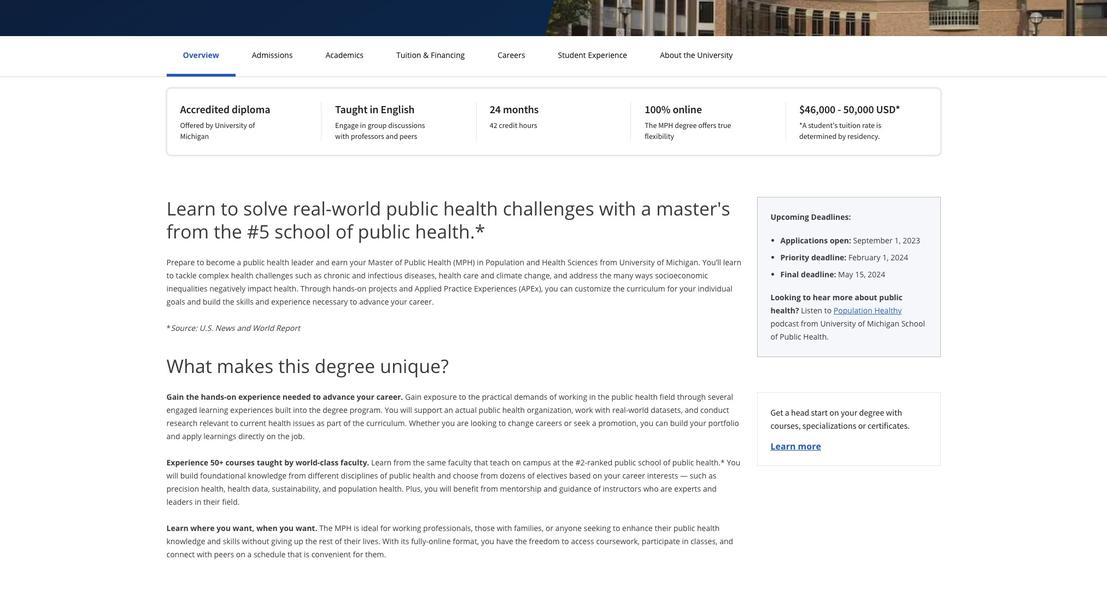Task type: locate. For each thing, give the bounding box(es) containing it.
1 vertical spatial real-
[[613, 405, 629, 415]]

knowledge down experience 50+ courses taught by world-class faculty. on the left
[[248, 471, 287, 481]]

skills down learn where you want, when you want.
[[223, 536, 240, 547]]

diploma
[[232, 102, 271, 116]]

dozens
[[500, 471, 526, 481]]

population
[[339, 484, 377, 494]]

1 horizontal spatial online
[[673, 102, 702, 116]]

months
[[503, 102, 539, 116]]

1 vertical spatial list item
[[781, 252, 928, 263]]

population inside listen to population healthy podcast from university of michigan school of public health.
[[834, 305, 873, 316]]

public down podcast
[[780, 332, 802, 342]]

university down diploma
[[215, 120, 247, 130]]

different
[[308, 471, 339, 481]]

or inside get a head start on your degree with courses, specializations or certificates.
[[859, 420, 867, 431]]

1 vertical spatial that
[[288, 549, 302, 560]]

0 horizontal spatial or
[[546, 523, 554, 533]]

health up the plus,
[[413, 471, 436, 481]]

residency.
[[848, 131, 881, 141]]

of down the population healthy link
[[859, 318, 866, 329]]

in inside gain exposure to the practical demands of working in the public health field through several engaged learning experiences built into the degree program. you will support an actual public health organization, work with real-world datasets, and conduct research relevant to current health issues as part of the curriculum. whether you are looking to change careers or seek a promotion, you can build your portfolio and apply learnings directly on the job.
[[590, 392, 596, 402]]

the
[[645, 120, 657, 130], [320, 523, 333, 533]]

2 health from the left
[[542, 257, 566, 268]]

a inside gain exposure to the practical demands of working in the public health field through several engaged learning experiences built into the degree program. you will support an actual public health organization, work with real-world datasets, and conduct research relevant to current health issues as part of the curriculum. whether you are looking to change careers or seek a promotion, you can build your portfolio and apply learnings directly on the job.
[[593, 418, 597, 428]]

for down the socioeconomic
[[668, 283, 678, 294]]

0 vertical spatial peers
[[400, 131, 418, 141]]

needed
[[283, 392, 311, 402]]

0 horizontal spatial that
[[288, 549, 302, 560]]

0 vertical spatial skills
[[237, 297, 254, 307]]

0 vertical spatial can
[[561, 283, 573, 294]]

chronic
[[324, 270, 350, 281]]

real- inside gain exposure to the practical demands of working in the public health field through several engaged learning experiences built into the degree program. you will support an actual public health organization, work with real-world datasets, and conduct research relevant to current health issues as part of the curriculum. whether you are looking to change careers or seek a promotion, you can build your portfolio and apply learnings directly on the job.
[[613, 405, 629, 415]]

healthy
[[875, 305, 902, 316]]

or inside gain exposure to the practical demands of working in the public health field through several engaged learning experiences built into the degree program. you will support an actual public health organization, work with real-world datasets, and conduct research relevant to current health issues as part of the curriculum. whether you are looking to change careers or seek a promotion, you can build your portfolio and apply learnings directly on the job.
[[565, 418, 572, 428]]

2023
[[903, 235, 921, 246]]

gain inside gain exposure to the practical demands of working in the public health field through several engaged learning experiences built into the degree program. you will support an actual public health organization, work with real-world datasets, and conduct research relevant to current health issues as part of the curriculum. whether you are looking to change careers or seek a promotion, you can build your portfolio and apply learnings directly on the job.
[[405, 392, 422, 402]]

the inside the mph is ideal for working professionals, those with families, or anyone seeking to enhance their public health knowledge and skills without giving up the rest of their lives. with its fully-online format, you have the freedom to access coursework, participate in classes, and connect with peers on a schedule that is convenient for them.
[[320, 523, 333, 533]]

learn inside learn to solve real-world public health challenges with a master's from the #5 school of public health.*
[[167, 196, 216, 221]]

world inside gain exposure to the practical demands of working in the public health field through several engaged learning experiences built into the degree program. you will support an actual public health organization, work with real-world datasets, and conduct research relevant to current health issues as part of the curriculum. whether you are looking to change careers or seek a promotion, you can build your portfolio and apply learnings directly on the job.
[[629, 405, 649, 415]]

their inside the learn from the same faculty that teach on campus at the #2-ranked public school of public health.* you will build foundational knowledge from different disciplines of public health and choose from dozens of electives based on your career interests — such as precision health, health data, sustainability, and population health. plus, you will benefit from mentorship and guidance of instructors who are experts and leaders in their field.
[[203, 497, 220, 507]]

online
[[673, 102, 702, 116], [429, 536, 451, 547]]

mph left ideal in the bottom left of the page
[[335, 523, 352, 533]]

mentorship
[[500, 484, 542, 494]]

michigan down healthy
[[868, 318, 900, 329]]

by inside $46,000 - 50,000 usd* *a student's tuition rate is determined by residency.
[[839, 131, 847, 141]]

health left field
[[636, 392, 658, 402]]

of
[[249, 120, 255, 130], [336, 219, 353, 244], [395, 257, 403, 268], [657, 257, 665, 268], [859, 318, 866, 329], [771, 332, 778, 342], [550, 392, 557, 402], [344, 418, 351, 428], [664, 457, 671, 468], [380, 471, 387, 481], [528, 471, 535, 481], [594, 484, 601, 494], [335, 536, 342, 547]]

list
[[776, 235, 928, 280]]

build inside prepare to become a public health leader and earn your master of public health (mph) in population and health sciences from university of michigan. you'll learn to tackle complex health challenges such as chronic and infectious diseases, health care and climate change, and address the many ways socioeconomic inequalities negatively impact health. through hands-on projects and applied practice experiences (apex), you can customize the curriculum for your individual goals and build the skills and experience necessary to advance your career.
[[203, 297, 221, 307]]

to left current
[[231, 418, 238, 428]]

1 vertical spatial skills
[[223, 536, 240, 547]]

school for public
[[638, 457, 662, 468]]

1 horizontal spatial world
[[629, 405, 649, 415]]

1 vertical spatial health.
[[379, 484, 404, 494]]

public
[[386, 196, 439, 221], [358, 219, 411, 244], [243, 257, 265, 268], [880, 292, 903, 303], [612, 392, 634, 402], [479, 405, 501, 415], [615, 457, 637, 468], [673, 457, 695, 468], [389, 471, 411, 481], [674, 523, 696, 533]]

are down the interests
[[661, 484, 673, 494]]

hands- inside prepare to become a public health leader and earn your master of public health (mph) in population and health sciences from university of michigan. you'll learn to tackle complex health challenges such as chronic and infectious diseases, health care and climate change, and address the many ways socioeconomic inequalities negatively impact health. through hands-on projects and applied practice experiences (apex), you can customize the curriculum for your individual goals and build the skills and experience necessary to advance your career.
[[333, 283, 357, 294]]

0 vertical spatial school
[[275, 219, 331, 244]]

you up curriculum.
[[385, 405, 399, 415]]

a inside the mph is ideal for working professionals, those with families, or anyone seeking to enhance their public health knowledge and skills without giving up the rest of their lives. with its fully-online format, you have the freedom to access coursework, participate in classes, and connect with peers on a schedule that is convenient for them.
[[248, 549, 252, 560]]

exposure
[[424, 392, 457, 402]]

1 horizontal spatial by
[[285, 457, 294, 468]]

a left 'master's'
[[641, 196, 652, 221]]

0 horizontal spatial is
[[304, 549, 310, 560]]

100% online the mph degree offers true flexibility
[[645, 102, 732, 141]]

school inside the learn from the same faculty that teach on campus at the #2-ranked public school of public health.* you will build foundational knowledge from different disciplines of public health and choose from dozens of electives based on your career interests — such as precision health, health data, sustainability, and population health. plus, you will benefit from mentorship and guidance of instructors who are experts and leaders in their field.
[[638, 457, 662, 468]]

gain up support
[[405, 392, 422, 402]]

you inside the learn from the same faculty that teach on campus at the #2-ranked public school of public health.* you will build foundational knowledge from different disciplines of public health and choose from dozens of electives based on your career interests — such as precision health, health data, sustainability, and population health. plus, you will benefit from mentorship and guidance of instructors who are experts and leaders in their field.
[[727, 457, 741, 468]]

schedule
[[254, 549, 286, 560]]

public
[[405, 257, 426, 268], [780, 332, 802, 342]]

such
[[295, 270, 312, 281], [690, 471, 707, 481]]

0 vertical spatial for
[[668, 283, 678, 294]]

in inside the mph is ideal for working professionals, those with families, or anyone seeking to enhance their public health knowledge and skills without giving up the rest of their lives. with its fully-online format, you have the freedom to access coursework, participate in classes, and connect with peers on a schedule that is convenient for them.
[[682, 536, 689, 547]]

of up earn
[[336, 219, 353, 244]]

with inside get a head start on your degree with courses, specializations or certificates.
[[887, 407, 903, 418]]

health.* for #5
[[415, 219, 486, 244]]

format,
[[453, 536, 479, 547]]

0 horizontal spatial health
[[428, 257, 452, 268]]

0 vertical spatial experience
[[588, 50, 628, 60]]

on left projects
[[357, 283, 367, 294]]

or left certificates.
[[859, 420, 867, 431]]

to right needed
[[313, 392, 321, 402]]

1 vertical spatial experience
[[167, 457, 209, 468]]

0 vertical spatial will
[[401, 405, 412, 415]]

2 horizontal spatial their
[[655, 523, 672, 533]]

mph
[[659, 120, 674, 130], [335, 523, 352, 533]]

0 vertical spatial hands-
[[333, 283, 357, 294]]

tuition
[[840, 120, 861, 130]]

1 vertical spatial build
[[671, 418, 689, 428]]

0 vertical spatial deadline:
[[812, 252, 847, 263]]

is left ideal in the bottom left of the page
[[354, 523, 360, 533]]

the up flexibility
[[645, 120, 657, 130]]

skills down impact
[[237, 297, 254, 307]]

organization,
[[527, 405, 574, 415]]

1 vertical spatial by
[[839, 131, 847, 141]]

for inside prepare to become a public health leader and earn your master of public health (mph) in population and health sciences from university of michigan. you'll learn to tackle complex health challenges such as chronic and infectious diseases, health care and climate change, and address the many ways socioeconomic inequalities negatively impact health. through hands-on projects and applied practice experiences (apex), you can customize the curriculum for your individual goals and build the skills and experience necessary to advance your career.
[[668, 283, 678, 294]]

or for get a head start on your degree with courses, specializations or certificates.
[[859, 420, 867, 431]]

are inside gain exposure to the practical demands of working in the public health field through several engaged learning experiences built into the degree program. you will support an actual public health organization, work with real-world datasets, and conduct research relevant to current health issues as part of the curriculum. whether you are looking to change careers or seek a promotion, you can build your portfolio and apply learnings directly on the job.
[[457, 418, 469, 428]]

build
[[203, 297, 221, 307], [671, 418, 689, 428], [180, 471, 198, 481]]

0 vertical spatial their
[[203, 497, 220, 507]]

1 vertical spatial peers
[[214, 549, 234, 560]]

that
[[474, 457, 488, 468], [288, 549, 302, 560]]

experience up experiences
[[239, 392, 281, 402]]

upcoming deadlines:
[[771, 212, 852, 222]]

financing
[[431, 50, 465, 60]]

2 horizontal spatial or
[[859, 420, 867, 431]]

university inside listen to population healthy podcast from university of michigan school of public health.
[[821, 318, 857, 329]]

can down address at top right
[[561, 283, 573, 294]]

learn
[[724, 257, 742, 268]]

1, for september
[[895, 235, 901, 246]]

can inside prepare to become a public health leader and earn your master of public health (mph) in population and health sciences from university of michigan. you'll learn to tackle complex health challenges such as chronic and infectious diseases, health care and climate change, and address the many ways socioeconomic inequalities negatively impact health. through hands-on projects and applied practice experiences (apex), you can customize the curriculum for your individual goals and build the skills and experience necessary to advance your career.
[[561, 283, 573, 294]]

peers inside taught in english engage in group discussions with professors and peers
[[400, 131, 418, 141]]

degree inside gain exposure to the practical demands of working in the public health field through several engaged learning experiences built into the degree program. you will support an actual public health organization, work with real-world datasets, and conduct research relevant to current health issues as part of the curriculum. whether you are looking to change careers or seek a promotion, you can build your portfolio and apply learnings directly on the job.
[[323, 405, 348, 415]]

1 horizontal spatial 2024
[[891, 252, 909, 263]]

data,
[[252, 484, 270, 494]]

university up ways on the right of the page
[[620, 257, 655, 268]]

such right —
[[690, 471, 707, 481]]

the inside 100% online the mph degree offers true flexibility
[[645, 120, 657, 130]]

list containing applications open:
[[776, 235, 928, 280]]

1 gain from the left
[[167, 392, 184, 402]]

health.* inside the learn from the same faculty that teach on campus at the #2-ranked public school of public health.* you will build foundational knowledge from different disciplines of public health and choose from dozens of electives based on your career interests — such as precision health, health data, sustainability, and population health. plus, you will benefit from mentorship and guidance of instructors who are experts and leaders in their field.
[[696, 457, 725, 468]]

0 horizontal spatial hands-
[[201, 392, 227, 402]]

health up classes,
[[698, 523, 720, 533]]

2 list item from the top
[[781, 252, 928, 263]]

in right leaders
[[195, 497, 201, 507]]

demands
[[514, 392, 548, 402]]

0 horizontal spatial world
[[332, 196, 381, 221]]

career. down applied
[[409, 297, 434, 307]]

a right get
[[786, 407, 790, 418]]

1 vertical spatial 2024
[[868, 269, 886, 280]]

(mph)
[[454, 257, 475, 268]]

your down conduct
[[691, 418, 707, 428]]

overview link
[[180, 50, 223, 60]]

is
[[877, 120, 882, 130], [354, 523, 360, 533], [304, 549, 310, 560]]

same
[[427, 457, 446, 468]]

gain for exposure
[[405, 392, 422, 402]]

2 vertical spatial will
[[440, 484, 452, 494]]

1 vertical spatial such
[[690, 471, 707, 481]]

school up the interests
[[638, 457, 662, 468]]

1 horizontal spatial build
[[203, 297, 221, 307]]

you down portfolio
[[727, 457, 741, 468]]

2 vertical spatial for
[[353, 549, 363, 560]]

1, left 2023
[[895, 235, 901, 246]]

1 horizontal spatial more
[[833, 292, 853, 303]]

open:
[[830, 235, 852, 246]]

0 horizontal spatial 1,
[[883, 252, 889, 263]]

degree up the "part"
[[323, 405, 348, 415]]

experience inside prepare to become a public health leader and earn your master of public health (mph) in population and health sciences from university of michigan. you'll learn to tackle complex health challenges such as chronic and infectious diseases, health care and climate change, and address the many ways socioeconomic inequalities negatively impact health. through hands-on projects and applied practice experiences (apex), you can customize the curriculum for your individual goals and build the skills and experience necessary to advance your career.
[[271, 297, 311, 307]]

of right rest
[[335, 536, 342, 547]]

1 vertical spatial mph
[[335, 523, 352, 533]]

on down without
[[236, 549, 246, 560]]

mph up flexibility
[[659, 120, 674, 130]]

what makes this degree unique?
[[167, 353, 449, 379]]

lives.
[[363, 536, 381, 547]]

0 horizontal spatial school
[[275, 219, 331, 244]]

0 vertical spatial michigan
[[180, 131, 209, 141]]

more
[[833, 292, 853, 303], [799, 440, 822, 452]]

1 horizontal spatial will
[[401, 405, 412, 415]]

as inside the learn from the same faculty that teach on campus at the #2-ranked public school of public health.* you will build foundational knowledge from different disciplines of public health and choose from dozens of electives based on your career interests — such as precision health, health data, sustainability, and population health. plus, you will benefit from mentorship and guidance of instructors who are experts and leaders in their field.
[[709, 471, 717, 481]]

world inside learn to solve real-world public health challenges with a master's from the #5 school of public health.*
[[332, 196, 381, 221]]

working inside the mph is ideal for working professionals, those with families, or anyone seeking to enhance their public health knowledge and skills without giving up the rest of their lives. with its fully-online format, you have the freedom to access coursework, participate in classes, and connect with peers on a schedule that is convenient for them.
[[393, 523, 422, 533]]

flexibility
[[645, 131, 675, 141]]

0 horizontal spatial can
[[561, 283, 573, 294]]

0 vertical spatial online
[[673, 102, 702, 116]]

applied
[[415, 283, 442, 294]]

health. inside the learn from the same faculty that teach on campus at the #2-ranked public school of public health.* you will build foundational knowledge from different disciplines of public health and choose from dozens of electives based on your career interests — such as precision health, health data, sustainability, and population health. plus, you will benefit from mentorship and guidance of instructors who are experts and leaders in their field.
[[379, 484, 404, 494]]

0 vertical spatial health.*
[[415, 219, 486, 244]]

a right become
[[237, 257, 241, 268]]

of down campus in the left bottom of the page
[[528, 471, 535, 481]]

1 horizontal spatial you
[[727, 457, 741, 468]]

from inside listen to population healthy podcast from university of michigan school of public health.
[[801, 318, 819, 329]]

learning
[[199, 405, 228, 415]]

knowledge inside the learn from the same faculty that teach on campus at the #2-ranked public school of public health.* you will build foundational knowledge from different disciplines of public health and choose from dozens of electives based on your career interests — such as precision health, health data, sustainability, and population health. plus, you will benefit from mentorship and guidance of instructors who are experts and leaders in their field.
[[248, 471, 287, 481]]

in
[[370, 102, 379, 116], [360, 120, 366, 130], [477, 257, 484, 268], [590, 392, 596, 402], [195, 497, 201, 507], [682, 536, 689, 547]]

your inside the learn from the same faculty that teach on campus at the #2-ranked public school of public health.* you will build foundational knowledge from different disciplines of public health and choose from dozens of electives based on your career interests — such as precision health, health data, sustainability, and population health. plus, you will benefit from mentorship and guidance of instructors who are experts and leaders in their field.
[[605, 471, 621, 481]]

anyone
[[556, 523, 582, 533]]

working inside gain exposure to the practical demands of working in the public health field through several engaged learning experiences built into the degree program. you will support an actual public health organization, work with real-world datasets, and conduct research relevant to current health issues as part of the curriculum. whether you are looking to change careers or seek a promotion, you can build your portfolio and apply learnings directly on the job.
[[559, 392, 588, 402]]

or
[[565, 418, 572, 428], [859, 420, 867, 431], [546, 523, 554, 533]]

1 vertical spatial as
[[317, 418, 325, 428]]

student experience
[[558, 50, 628, 60]]

0 vertical spatial more
[[833, 292, 853, 303]]

1 vertical spatial population
[[834, 305, 873, 316]]

career.
[[409, 297, 434, 307], [377, 392, 403, 402]]

you inside the learn from the same faculty that teach on campus at the #2-ranked public school of public health.* you will build foundational knowledge from different disciplines of public health and choose from dozens of electives based on your career interests — such as precision health, health data, sustainability, and population health. plus, you will benefit from mentorship and guidance of instructors who are experts and leaders in their field.
[[425, 484, 438, 494]]

1 vertical spatial are
[[661, 484, 673, 494]]

1 horizontal spatial michigan
[[868, 318, 900, 329]]

1 horizontal spatial mph
[[659, 120, 674, 130]]

learn more button
[[771, 440, 822, 452]]

seeking
[[584, 523, 611, 533]]

0 vertical spatial are
[[457, 418, 469, 428]]

2 horizontal spatial by
[[839, 131, 847, 141]]

to left tackle
[[167, 270, 174, 281]]

0 vertical spatial real-
[[293, 196, 332, 221]]

1 horizontal spatial advance
[[359, 297, 389, 307]]

care
[[464, 270, 479, 281]]

such inside the learn from the same faculty that teach on campus at the #2-ranked public school of public health.* you will build foundational knowledge from different disciplines of public health and choose from dozens of electives based on your career interests — such as precision health, health data, sustainability, and population health. plus, you will benefit from mentorship and guidance of instructors who are experts and leaders in their field.
[[690, 471, 707, 481]]

you down change,
[[545, 283, 559, 294]]

you down an
[[442, 418, 455, 428]]

the left same
[[413, 457, 425, 468]]

real- inside learn to solve real-world public health challenges with a master's from the #5 school of public health.*
[[293, 196, 332, 221]]

1 vertical spatial working
[[393, 523, 422, 533]]

1 vertical spatial the
[[320, 523, 333, 533]]

impact
[[248, 283, 272, 294]]

its
[[401, 536, 409, 547]]

0 horizontal spatial by
[[206, 120, 213, 130]]

directly
[[238, 431, 265, 442]]

to up actual
[[459, 392, 467, 402]]

list item up priority deadline: february 1, 2024
[[781, 235, 928, 246]]

health.* up the experts
[[696, 457, 725, 468]]

0 horizontal spatial population
[[486, 257, 525, 268]]

final
[[781, 269, 800, 280]]

you
[[545, 283, 559, 294], [442, 418, 455, 428], [641, 418, 654, 428], [425, 484, 438, 494], [217, 523, 231, 533], [280, 523, 294, 533], [481, 536, 495, 547]]

1 vertical spatial 1,
[[883, 252, 889, 263]]

public inside listen to population healthy podcast from university of michigan school of public health.
[[780, 332, 802, 342]]

for
[[668, 283, 678, 294], [381, 523, 391, 533], [353, 549, 363, 560]]

1 horizontal spatial the
[[645, 120, 657, 130]]

are inside the learn from the same faculty that teach on campus at the #2-ranked public school of public health.* you will build foundational knowledge from different disciplines of public health and choose from dozens of electives based on your career interests — such as precision health, health data, sustainability, and population health. plus, you will benefit from mentorship and guidance of instructors who are experts and leaders in their field.
[[661, 484, 673, 494]]

peers down learn where you want, when you want.
[[214, 549, 234, 560]]

career. inside prepare to become a public health leader and earn your master of public health (mph) in population and health sciences from university of michigan. you'll learn to tackle complex health challenges such as chronic and infectious diseases, health care and climate change, and address the many ways socioeconomic inequalities negatively impact health. through hands-on projects and applied practice experiences (apex), you can customize the curriculum for your individual goals and build the skills and experience necessary to advance your career.
[[409, 297, 434, 307]]

0 horizontal spatial health.
[[274, 283, 299, 294]]

based
[[570, 471, 591, 481]]

0 horizontal spatial more
[[799, 440, 822, 452]]

student's
[[809, 120, 838, 130]]

school up leader
[[275, 219, 331, 244]]

or left seek
[[565, 418, 572, 428]]

michigan inside accredited diploma offered by university of michigan
[[180, 131, 209, 141]]

from up 'prepare'
[[167, 219, 209, 244]]

2024 for priority deadline: february 1, 2024
[[891, 252, 909, 263]]

you right the plus,
[[425, 484, 438, 494]]

1 horizontal spatial gain
[[405, 392, 422, 402]]

online down professionals,
[[429, 536, 451, 547]]

or up "freedom"
[[546, 523, 554, 533]]

0 vertical spatial world
[[332, 196, 381, 221]]

0 vertical spatial knowledge
[[248, 471, 287, 481]]

or for the mph is ideal for working professionals, those with families, or anyone seeking to enhance their public health knowledge and skills without giving up the rest of their lives. with its fully-online format, you have the freedom to access coursework, participate in classes, and connect with peers on a schedule that is convenient for them.
[[546, 523, 554, 533]]

the right about
[[684, 50, 696, 60]]

deadline: for final deadline:
[[802, 269, 837, 280]]

through
[[301, 283, 331, 294]]

2 vertical spatial as
[[709, 471, 717, 481]]

1 horizontal spatial school
[[638, 457, 662, 468]]

you inside the mph is ideal for working professionals, those with families, or anyone seeking to enhance their public health knowledge and skills without giving up the rest of their lives. with its fully-online format, you have the freedom to access coursework, participate in classes, and connect with peers on a schedule that is convenient for them.
[[481, 536, 495, 547]]

in up work
[[590, 392, 596, 402]]

careers
[[498, 50, 526, 60]]

such down leader
[[295, 270, 312, 281]]

0 vertical spatial that
[[474, 457, 488, 468]]

1 horizontal spatial working
[[559, 392, 588, 402]]

experts
[[675, 484, 702, 494]]

0 horizontal spatial challenges
[[256, 270, 293, 281]]

more inside looking to hear more about public health?
[[833, 292, 853, 303]]

work
[[576, 405, 593, 415]]

your
[[350, 257, 366, 268], [680, 283, 696, 294], [391, 297, 407, 307], [357, 392, 375, 402], [841, 407, 858, 418], [691, 418, 707, 428], [605, 471, 621, 481]]

0 horizontal spatial michigan
[[180, 131, 209, 141]]

learn inside the learn from the same faculty that teach on campus at the #2-ranked public school of public health.* you will build foundational knowledge from different disciplines of public health and choose from dozens of electives based on your career interests — such as precision health, health data, sustainability, and population health. plus, you will benefit from mentorship and guidance of instructors who are experts and leaders in their field.
[[371, 457, 392, 468]]

3 list item from the top
[[781, 269, 928, 280]]

health inside the mph is ideal for working professionals, those with families, or anyone seeking to enhance their public health knowledge and skills without giving up the rest of their lives. with its fully-online format, you have the freedom to access coursework, participate in classes, and connect with peers on a schedule that is convenient for them.
[[698, 523, 720, 533]]

usd*
[[877, 102, 901, 116]]

0 vertical spatial working
[[559, 392, 588, 402]]

1 horizontal spatial real-
[[613, 405, 629, 415]]

health up 'field.'
[[228, 484, 250, 494]]

michigan inside listen to population healthy podcast from university of michigan school of public health.
[[868, 318, 900, 329]]

2 gain from the left
[[405, 392, 422, 402]]

about
[[855, 292, 878, 303]]

1 vertical spatial advance
[[323, 392, 355, 402]]

1 horizontal spatial peers
[[400, 131, 418, 141]]

to right necessary
[[350, 297, 357, 307]]

0 horizontal spatial real-
[[293, 196, 332, 221]]

school inside learn to solve real-world public health challenges with a master's from the #5 school of public health.*
[[275, 219, 331, 244]]

0 vertical spatial by
[[206, 120, 213, 130]]

will up the precision
[[167, 471, 178, 481]]

*a
[[800, 120, 807, 130]]

list item
[[781, 235, 928, 246], [781, 252, 928, 263], [781, 269, 928, 280]]

health up change,
[[542, 257, 566, 268]]

by down accredited
[[206, 120, 213, 130]]

offered
[[180, 120, 204, 130]]

on inside prepare to become a public health leader and earn your master of public health (mph) in population and health sciences from university of michigan. you'll learn to tackle complex health challenges such as chronic and infectious diseases, health care and climate change, and address the many ways socioeconomic inequalities negatively impact health. through hands-on projects and applied practice experiences (apex), you can customize the curriculum for your individual goals and build the skills and experience necessary to advance your career.
[[357, 283, 367, 294]]

list item containing applications open:
[[781, 235, 928, 246]]

advance inside prepare to become a public health leader and earn your master of public health (mph) in population and health sciences from university of michigan. you'll learn to tackle complex health challenges such as chronic and infectious diseases, health care and climate change, and address the many ways socioeconomic inequalities negatively impact health. through hands-on projects and applied practice experiences (apex), you can customize the curriculum for your individual goals and build the skills and experience necessary to advance your career.
[[359, 297, 389, 307]]

when
[[257, 523, 278, 533]]

0 horizontal spatial such
[[295, 270, 312, 281]]

health up (mph)
[[444, 196, 498, 221]]

hands- down the chronic
[[333, 283, 357, 294]]

academics link
[[322, 50, 367, 60]]

them.
[[365, 549, 386, 560]]

their down health, at the left of the page
[[203, 497, 220, 507]]

1 horizontal spatial can
[[656, 418, 669, 428]]

will left benefit
[[440, 484, 452, 494]]

online up the offers
[[673, 102, 702, 116]]

health.* up (mph)
[[415, 219, 486, 244]]

#5
[[247, 219, 270, 244]]

experience right student
[[588, 50, 628, 60]]

school for #5
[[275, 219, 331, 244]]

learn for from
[[371, 457, 392, 468]]

population inside prepare to become a public health leader and earn your master of public health (mph) in population and health sciences from university of michigan. you'll learn to tackle complex health challenges such as chronic and infectious diseases, health care and climate change, and address the many ways socioeconomic inequalities negatively impact health. through hands-on projects and applied practice experiences (apex), you can customize the curriculum for your individual goals and build the skills and experience necessary to advance your career.
[[486, 257, 525, 268]]

for left them.
[[353, 549, 363, 560]]

in up care
[[477, 257, 484, 268]]

working
[[559, 392, 588, 402], [393, 523, 422, 533]]

health.* inside learn to solve real-world public health challenges with a master's from the #5 school of public health.*
[[415, 219, 486, 244]]

that inside the learn from the same faculty that teach on campus at the #2-ranked public school of public health.* you will build foundational knowledge from different disciplines of public health and choose from dozens of electives based on your career interests — such as precision health, health data, sustainability, and population health. plus, you will benefit from mentorship and guidance of instructors who are experts and leaders in their field.
[[474, 457, 488, 468]]

as left the "part"
[[317, 418, 325, 428]]

and right the chronic
[[352, 270, 366, 281]]

health. right impact
[[274, 283, 299, 294]]

prepare to become a public health leader and earn your master of public health (mph) in population and health sciences from university of michigan. you'll learn to tackle complex health challenges such as chronic and infectious diseases, health care and climate change, and address the many ways socioeconomic inequalities negatively impact health. through hands-on projects and applied practice experiences (apex), you can customize the curriculum for your individual goals and build the skills and experience necessary to advance your career.
[[167, 257, 742, 307]]

0 horizontal spatial for
[[353, 549, 363, 560]]

individual
[[698, 283, 733, 294]]

0 vertical spatial as
[[314, 270, 322, 281]]

gain for the
[[167, 392, 184, 402]]

with
[[383, 536, 399, 547]]

1 list item from the top
[[781, 235, 928, 246]]

tackle
[[176, 270, 197, 281]]

the up rest
[[320, 523, 333, 533]]

0 horizontal spatial mph
[[335, 523, 352, 533]]

university down looking to hear more about public health? at the right of page
[[821, 318, 857, 329]]

projects
[[369, 283, 397, 294]]

(apex),
[[519, 283, 543, 294]]

with inside gain exposure to the practical demands of working in the public health field through several engaged learning experiences built into the degree program. you will support an actual public health organization, work with real-world datasets, and conduct research relevant to current health issues as part of the curriculum. whether you are looking to change careers or seek a promotion, you can build your portfolio and apply learnings directly on the job.
[[595, 405, 611, 415]]

1 health from the left
[[428, 257, 452, 268]]

1 horizontal spatial health.*
[[696, 457, 725, 468]]

1 horizontal spatial knowledge
[[248, 471, 287, 481]]

university
[[698, 50, 733, 60], [215, 120, 247, 130], [620, 257, 655, 268], [821, 318, 857, 329]]

2 horizontal spatial for
[[668, 283, 678, 294]]

0 horizontal spatial gain
[[167, 392, 184, 402]]

by down tuition
[[839, 131, 847, 141]]

degree up certificates.
[[860, 407, 885, 418]]

the mph is ideal for working professionals, those with families, or anyone seeking to enhance their public health knowledge and skills without giving up the rest of their lives. with its fully-online format, you have the freedom to access coursework, participate in classes, and connect with peers on a schedule that is convenient for them.
[[167, 523, 734, 560]]

a inside prepare to become a public health leader and earn your master of public health (mph) in population and health sciences from university of michigan. you'll learn to tackle complex health challenges such as chronic and infectious diseases, health care and climate change, and address the many ways socioeconomic inequalities negatively impact health. through hands-on projects and applied practice experiences (apex), you can customize the curriculum for your individual goals and build the skills and experience necessary to advance your career.
[[237, 257, 241, 268]]

1 horizontal spatial that
[[474, 457, 488, 468]]

customize
[[575, 283, 611, 294]]

skills inside the mph is ideal for working professionals, those with families, or anyone seeking to enhance their public health knowledge and skills without giving up the rest of their lives. with its fully-online format, you have the freedom to access coursework, participate in classes, and connect with peers on a schedule that is convenient for them.
[[223, 536, 240, 547]]

and down inequalities
[[187, 297, 201, 307]]

to up listen
[[803, 292, 811, 303]]

the down 'families,'
[[516, 536, 527, 547]]

determined
[[800, 131, 837, 141]]

skills inside prepare to become a public health leader and earn your master of public health (mph) in population and health sciences from university of michigan. you'll learn to tackle complex health challenges such as chronic and infectious diseases, health care and climate change, and address the many ways socioeconomic inequalities negatively impact health. through hands-on projects and applied practice experiences (apex), you can customize the curriculum for your individual goals and build the skills and experience necessary to advance your career.
[[237, 297, 254, 307]]

0 horizontal spatial career.
[[377, 392, 403, 402]]

0 vertical spatial the
[[645, 120, 657, 130]]

1 horizontal spatial challenges
[[503, 196, 595, 221]]

from inside prepare to become a public health leader and earn your master of public health (mph) in population and health sciences from university of michigan. you'll learn to tackle complex health challenges such as chronic and infectious diseases, health care and climate change, and address the many ways socioeconomic inequalities negatively impact health. through hands-on projects and applied practice experiences (apex), you can customize the curriculum for your individual goals and build the skills and experience necessary to advance your career.
[[600, 257, 618, 268]]

2 vertical spatial build
[[180, 471, 198, 481]]

or inside the mph is ideal for working professionals, those with families, or anyone seeking to enhance their public health knowledge and skills without giving up the rest of their lives. with its fully-online format, you have the freedom to access coursework, participate in classes, and connect with peers on a schedule that is convenient for them.
[[546, 523, 554, 533]]

1 horizontal spatial health
[[542, 257, 566, 268]]



Task type: describe. For each thing, give the bounding box(es) containing it.
start
[[812, 407, 828, 418]]

campus
[[523, 457, 551, 468]]

accredited diploma offered by university of michigan
[[180, 102, 271, 141]]

of right guidance
[[594, 484, 601, 494]]

can inside gain exposure to the practical demands of working in the public health field through several engaged learning experiences built into the degree program. you will support an actual public health organization, work with real-world datasets, and conduct research relevant to current health issues as part of the curriculum. whether you are looking to change careers or seek a promotion, you can build your portfolio and apply learnings directly on the job.
[[656, 418, 669, 428]]

research
[[167, 418, 198, 428]]

complex
[[199, 270, 229, 281]]

coursework,
[[597, 536, 640, 547]]

your up program.
[[357, 392, 375, 402]]

experiences
[[474, 283, 517, 294]]

support
[[414, 405, 443, 415]]

1 horizontal spatial their
[[344, 536, 361, 547]]

by inside accredited diploma offered by university of michigan
[[206, 120, 213, 130]]

health down built
[[268, 418, 291, 428]]

and down different
[[323, 484, 337, 494]]

and right classes,
[[720, 536, 734, 547]]

to inside looking to hear more about public health?
[[803, 292, 811, 303]]

report
[[276, 323, 300, 333]]

of inside learn to solve real-world public health challenges with a master's from the #5 school of public health.*
[[336, 219, 353, 244]]

health left leader
[[267, 257, 289, 268]]

with inside taught in english engage in group discussions with professors and peers
[[335, 131, 350, 141]]

leader
[[291, 257, 314, 268]]

health.
[[804, 332, 829, 342]]

1, for february
[[883, 252, 889, 263]]

and right "news"
[[237, 323, 251, 333]]

on inside get a head start on your degree with courses, specializations or certificates.
[[830, 407, 840, 418]]

peers inside the mph is ideal for working professionals, those with families, or anyone seeking to enhance their public health knowledge and skills without giving up the rest of their lives. with its fully-online format, you have the freedom to access coursework, participate in classes, and connect with peers on a schedule that is convenient for them.
[[214, 549, 234, 560]]

on down the ranked
[[593, 471, 603, 481]]

practice
[[444, 283, 472, 294]]

the up actual
[[469, 392, 480, 402]]

and down the electives
[[544, 484, 558, 494]]

and left earn
[[316, 257, 330, 268]]

ways
[[636, 270, 654, 281]]

your down the socioeconomic
[[680, 283, 696, 294]]

2 horizontal spatial will
[[440, 484, 452, 494]]

sciences
[[568, 257, 598, 268]]

world
[[253, 323, 274, 333]]

and down where
[[207, 536, 221, 547]]

you inside prepare to become a public health leader and earn your master of public health (mph) in population and health sciences from university of michigan. you'll learn to tackle complex health challenges such as chronic and infectious diseases, health care and climate change, and address the many ways socioeconomic inequalities negatively impact health. through hands-on projects and applied practice experiences (apex), you can customize the curriculum for your individual goals and build the skills and experience necessary to advance your career.
[[545, 283, 559, 294]]

of inside the mph is ideal for working professionals, those with families, or anyone seeking to enhance their public health knowledge and skills without giving up the rest of their lives. with its fully-online format, you have the freedom to access coursework, participate in classes, and connect with peers on a schedule that is convenient for them.
[[335, 536, 342, 547]]

on up dozens
[[512, 457, 521, 468]]

1 vertical spatial more
[[799, 440, 822, 452]]

ranked
[[588, 457, 613, 468]]

many
[[614, 270, 634, 281]]

and down diseases,
[[399, 283, 413, 294]]

plus,
[[406, 484, 423, 494]]

health up the change
[[503, 405, 525, 415]]

where
[[191, 523, 215, 533]]

*
[[167, 323, 171, 333]]

world-
[[296, 457, 320, 468]]

to left the change
[[499, 418, 506, 428]]

challenges inside learn to solve real-world public health challenges with a master's from the #5 school of public health.*
[[503, 196, 595, 221]]

is inside $46,000 - 50,000 usd* *a student's tuition rate is determined by residency.
[[877, 120, 882, 130]]

the down program.
[[353, 418, 365, 428]]

and up change,
[[527, 257, 540, 268]]

and right change,
[[554, 270, 568, 281]]

have
[[497, 536, 514, 547]]

makes
[[217, 353, 274, 379]]

practical
[[482, 392, 512, 402]]

learn more
[[771, 440, 822, 452]]

learn for where
[[167, 523, 189, 533]]

from inside learn to solve real-world public health challenges with a master's from the #5 school of public health.*
[[167, 219, 209, 244]]

and right the experts
[[704, 484, 717, 494]]

of left michigan.
[[657, 257, 665, 268]]

challenges inside prepare to become a public health leader and earn your master of public health (mph) in population and health sciences from university of michigan. you'll learn to tackle complex health challenges such as chronic and infectious diseases, health care and climate change, and address the many ways socioeconomic inequalities negatively impact health. through hands-on projects and applied practice experiences (apex), you can customize the curriculum for your individual goals and build the skills and experience necessary to advance your career.
[[256, 270, 293, 281]]

the left many
[[600, 270, 612, 281]]

you down datasets,
[[641, 418, 654, 428]]

taught
[[335, 102, 368, 116]]

mph inside the mph is ideal for working professionals, those with families, or anyone seeking to enhance their public health knowledge and skills without giving up the rest of their lives. with its fully-online format, you have the freedom to access coursework, participate in classes, and connect with peers on a schedule that is convenient for them.
[[335, 523, 352, 533]]

and down same
[[438, 471, 451, 481]]

with inside learn to solve real-world public health challenges with a master's from the #5 school of public health.*
[[599, 196, 637, 221]]

on inside the mph is ideal for working professionals, those with families, or anyone seeking to enhance their public health knowledge and skills without giving up the rest of their lives. with its fully-online format, you have the freedom to access coursework, participate in classes, and connect with peers on a schedule that is convenient for them.
[[236, 549, 246, 560]]

field
[[660, 392, 676, 402]]

degree inside get a head start on your degree with courses, specializations or certificates.
[[860, 407, 885, 418]]

health. inside prepare to become a public health leader and earn your master of public health (mph) in population and health sciences from university of michigan. you'll learn to tackle complex health challenges such as chronic and infectious diseases, health care and climate change, and address the many ways socioeconomic inequalities negatively impact health. through hands-on projects and applied practice experiences (apex), you can customize the curriculum for your individual goals and build the skills and experience necessary to advance your career.
[[274, 283, 299, 294]]

42
[[490, 120, 498, 130]]

health,
[[201, 484, 226, 494]]

on up learning
[[227, 392, 237, 402]]

on inside gain exposure to the practical demands of working in the public health field through several engaged learning experiences built into the degree program. you will support an actual public health organization, work with real-world datasets, and conduct research relevant to current health issues as part of the curriculum. whether you are looking to change careers or seek a promotion, you can build your portfolio and apply learnings directly on the job.
[[267, 431, 276, 442]]

the right up
[[306, 536, 317, 547]]

student experience link
[[555, 50, 631, 60]]

of up organization,
[[550, 392, 557, 402]]

program.
[[350, 405, 383, 415]]

from up the plus,
[[394, 457, 411, 468]]

and up experiences
[[481, 270, 495, 281]]

michigan.
[[667, 257, 701, 268]]

1 vertical spatial hands-
[[201, 392, 227, 402]]

health inside learn to solve real-world public health challenges with a master's from the #5 school of public health.*
[[444, 196, 498, 221]]

u.s.
[[199, 323, 213, 333]]

address
[[570, 270, 598, 281]]

the down 'negatively'
[[223, 297, 235, 307]]

in inside the learn from the same faculty that teach on campus at the #2-ranked public school of public health.* you will build foundational knowledge from different disciplines of public health and choose from dozens of electives based on your career interests — such as precision health, health data, sustainability, and population health. plus, you will benefit from mentorship and guidance of instructors who are experts and leaders in their field.
[[195, 497, 201, 507]]

careers link
[[495, 50, 529, 60]]

your right earn
[[350, 257, 366, 268]]

online inside the mph is ideal for working professionals, those with families, or anyone seeking to enhance their public health knowledge and skills without giving up the rest of their lives. with its fully-online format, you have the freedom to access coursework, participate in classes, and connect with peers on a schedule that is convenient for them.
[[429, 536, 451, 547]]

taught in english engage in group discussions with professors and peers
[[335, 102, 425, 141]]

public inside prepare to become a public health leader and earn your master of public health (mph) in population and health sciences from university of michigan. you'll learn to tackle complex health challenges such as chronic and infectious diseases, health care and climate change, and address the many ways socioeconomic inequalities negatively impact health. through hands-on projects and applied practice experiences (apex), you can customize the curriculum for your individual goals and build the skills and experience necessary to advance your career.
[[243, 257, 265, 268]]

—
[[681, 471, 688, 481]]

will inside gain exposure to the practical demands of working in the public health field through several engaged learning experiences built into the degree program. you will support an actual public health organization, work with real-world datasets, and conduct research relevant to current health issues as part of the curriculum. whether you are looking to change careers or seek a promotion, you can build your portfolio and apply learnings directly on the job.
[[401, 405, 412, 415]]

0 horizontal spatial will
[[167, 471, 178, 481]]

degree inside 100% online the mph degree offers true flexibility
[[675, 120, 697, 130]]

teach
[[490, 457, 510, 468]]

the inside learn to solve real-world public health challenges with a master's from the #5 school of public health.*
[[214, 219, 242, 244]]

2024 for final deadline: may 15, 2024
[[868, 269, 886, 280]]

learnings
[[204, 431, 236, 442]]

your down projects
[[391, 297, 407, 307]]

to up complex
[[197, 257, 204, 268]]

offers
[[699, 120, 717, 130]]

from down teach on the left of the page
[[481, 471, 498, 481]]

from up sustainability, in the bottom left of the page
[[289, 471, 306, 481]]

gain the hands-on experience needed to advance your career.
[[167, 392, 405, 402]]

get a head start on your degree with courses, specializations or certificates.
[[771, 407, 911, 431]]

the left the job.
[[278, 431, 290, 442]]

you inside gain exposure to the practical demands of working in the public health field through several engaged learning experiences built into the degree program. you will support an actual public health organization, work with real-world datasets, and conduct research relevant to current health issues as part of the curriculum. whether you are looking to change careers or seek a promotion, you can build your portfolio and apply learnings directly on the job.
[[385, 405, 399, 415]]

leaders
[[167, 497, 193, 507]]

learn for to
[[167, 196, 216, 221]]

those
[[475, 523, 495, 533]]

you up giving
[[280, 523, 294, 533]]

the up engaged
[[186, 392, 199, 402]]

the down many
[[613, 283, 625, 294]]

engaged
[[167, 405, 197, 415]]

degree up program.
[[315, 353, 375, 379]]

public inside looking to hear more about public health?
[[880, 292, 903, 303]]

listen
[[802, 305, 823, 316]]

build inside the learn from the same faculty that teach on campus at the #2-ranked public school of public health.* you will build foundational knowledge from different disciplines of public health and choose from dozens of electives based on your career interests — such as precision health, health data, sustainability, and population health. plus, you will benefit from mentorship and guidance of instructors who are experts and leaders in their field.
[[180, 471, 198, 481]]

accredited
[[180, 102, 230, 116]]

taught
[[257, 457, 283, 468]]

your inside get a head start on your degree with courses, specializations or certificates.
[[841, 407, 858, 418]]

at
[[553, 457, 560, 468]]

1 horizontal spatial experience
[[588, 50, 628, 60]]

learn for more
[[771, 440, 796, 452]]

and down 'through'
[[685, 405, 699, 415]]

of up the interests
[[664, 457, 671, 468]]

academics
[[326, 50, 364, 60]]

a inside get a head start on your degree with courses, specializations or certificates.
[[786, 407, 790, 418]]

-
[[838, 102, 842, 116]]

health up practice at the left top
[[439, 270, 462, 281]]

curriculum
[[627, 283, 666, 294]]

mph inside 100% online the mph degree offers true flexibility
[[659, 120, 674, 130]]

in inside prepare to become a public health leader and earn your master of public health (mph) in population and health sciences from university of michigan. you'll learn to tackle complex health challenges such as chronic and infectious diseases, health care and climate change, and address the many ways socioeconomic inequalities negatively impact health. through hands-on projects and applied practice experiences (apex), you can customize the curriculum for your individual goals and build the skills and experience necessary to advance your career.
[[477, 257, 484, 268]]

and inside taught in english engage in group discussions with professors and peers
[[386, 131, 398, 141]]

to inside learn to solve real-world public health challenges with a master's from the #5 school of public health.*
[[221, 196, 239, 221]]

admissions link
[[249, 50, 296, 60]]

class
[[320, 457, 339, 468]]

in up group
[[370, 102, 379, 116]]

#2-
[[576, 457, 588, 468]]

deadline: for priority deadline:
[[812, 252, 847, 263]]

relevant
[[200, 418, 229, 428]]

benefit
[[454, 484, 479, 494]]

to inside listen to population healthy podcast from university of michigan school of public health.
[[825, 305, 832, 316]]

online inside 100% online the mph degree offers true flexibility
[[673, 102, 702, 116]]

knowledge inside the mph is ideal for working professionals, those with families, or anyone seeking to enhance their public health knowledge and skills without giving up the rest of their lives. with its fully-online format, you have the freedom to access coursework, participate in classes, and connect with peers on a schedule that is convenient for them.
[[167, 536, 205, 547]]

issues
[[293, 418, 315, 428]]

1 vertical spatial experience
[[239, 392, 281, 402]]

you left want,
[[217, 523, 231, 533]]

choose
[[453, 471, 479, 481]]

health.* for public
[[696, 457, 725, 468]]

of right master
[[395, 257, 403, 268]]

deadlines:
[[812, 212, 852, 222]]

in up professors
[[360, 120, 366, 130]]

public inside prepare to become a public health leader and earn your master of public health (mph) in population and health sciences from university of michigan. you'll learn to tackle complex health challenges such as chronic and infectious diseases, health care and climate change, and address the many ways socioeconomic inequalities negatively impact health. through hands-on projects and applied practice experiences (apex), you can customize the curriculum for your individual goals and build the skills and experience necessary to advance your career.
[[405, 257, 426, 268]]

the right "into"
[[309, 405, 321, 415]]

public inside the mph is ideal for working professionals, those with families, or anyone seeking to enhance their public health knowledge and skills without giving up the rest of their lives. with its fully-online format, you have the freedom to access coursework, participate in classes, and connect with peers on a schedule that is convenient for them.
[[674, 523, 696, 533]]

of inside accredited diploma offered by university of michigan
[[249, 120, 255, 130]]

university right about
[[698, 50, 733, 60]]

fully-
[[411, 536, 429, 547]]

and down research
[[167, 431, 180, 442]]

rate
[[863, 120, 875, 130]]

a inside learn to solve real-world public health challenges with a master's from the #5 school of public health.*
[[641, 196, 652, 221]]

to down anyone
[[562, 536, 569, 547]]

as inside gain exposure to the practical demands of working in the public health field through several engaged learning experiences built into the degree program. you will support an actual public health organization, work with real-world datasets, and conduct research relevant to current health issues as part of the curriculum. whether you are looking to change careers or seek a promotion, you can build your portfolio and apply learnings directly on the job.
[[317, 418, 325, 428]]

admissions
[[252, 50, 293, 60]]

what
[[167, 353, 212, 379]]

list item containing priority deadline:
[[781, 252, 928, 263]]

looking
[[471, 418, 497, 428]]

as inside prepare to become a public health leader and earn your master of public health (mph) in population and health sciences from university of michigan. you'll learn to tackle complex health challenges such as chronic and infectious diseases, health care and climate change, and address the many ways socioeconomic inequalities negatively impact health. through hands-on projects and applied practice experiences (apex), you can customize the curriculum for your individual goals and build the skills and experience necessary to advance your career.
[[314, 270, 322, 281]]

the right "at"
[[562, 457, 574, 468]]

experience 50+ courses taught by world-class faculty.
[[167, 457, 371, 468]]

english
[[381, 102, 415, 116]]

gain exposure to the practical demands of working in the public health field through several engaged learning experiences built into the degree program. you will support an actual public health organization, work with real-world datasets, and conduct research relevant to current health issues as part of the curriculum. whether you are looking to change careers or seek a promotion, you can build your portfolio and apply learnings directly on the job.
[[167, 392, 740, 442]]

0 horizontal spatial experience
[[167, 457, 209, 468]]

that inside the mph is ideal for working professionals, those with families, or anyone seeking to enhance their public health knowledge and skills without giving up the rest of their lives. with its fully-online format, you have the freedom to access coursework, participate in classes, and connect with peers on a schedule that is convenient for them.
[[288, 549, 302, 560]]

health up 'negatively'
[[231, 270, 254, 281]]

from right benefit
[[481, 484, 498, 494]]

$46,000
[[800, 102, 836, 116]]

and down impact
[[256, 297, 269, 307]]

upcoming
[[771, 212, 810, 222]]

university inside accredited diploma offered by university of michigan
[[215, 120, 247, 130]]

1 vertical spatial career.
[[377, 392, 403, 402]]

without
[[242, 536, 269, 547]]

50,000
[[844, 102, 875, 116]]

infectious
[[368, 270, 403, 281]]

1 horizontal spatial is
[[354, 523, 360, 533]]

your inside gain exposure to the practical demands of working in the public health field through several engaged learning experiences built into the degree program. you will support an actual public health organization, work with real-world datasets, and conduct research relevant to current health issues as part of the curriculum. whether you are looking to change careers or seek a promotion, you can build your portfolio and apply learnings directly on the job.
[[691, 418, 707, 428]]

of down podcast
[[771, 332, 778, 342]]

$46,000 - 50,000 usd* *a student's tuition rate is determined by residency.
[[800, 102, 901, 141]]

participate
[[642, 536, 681, 547]]

build inside gain exposure to the practical demands of working in the public health field through several engaged learning experiences built into the degree program. you will support an actual public health organization, work with real-world datasets, and conduct research relevant to current health issues as part of the curriculum. whether you are looking to change careers or seek a promotion, you can build your portfolio and apply learnings directly on the job.
[[671, 418, 689, 428]]

of right disciplines
[[380, 471, 387, 481]]

1 vertical spatial their
[[655, 523, 672, 533]]

of right the "part"
[[344, 418, 351, 428]]

listen to population healthy podcast from university of michigan school of public health.
[[771, 305, 926, 342]]

socioeconomic
[[656, 270, 709, 281]]

the up promotion,
[[598, 392, 610, 402]]

list item containing final deadline:
[[781, 269, 928, 280]]

inequalities
[[167, 283, 208, 294]]

applications
[[781, 235, 828, 246]]

1 vertical spatial for
[[381, 523, 391, 533]]

to up the coursework, at right bottom
[[613, 523, 621, 533]]

university inside prepare to become a public health leader and earn your master of public health (mph) in population and health sciences from university of michigan. you'll learn to tackle complex health challenges such as chronic and infectious diseases, health care and climate change, and address the many ways socioeconomic inequalities negatively impact health. through hands-on projects and applied practice experiences (apex), you can customize the curriculum for your individual goals and build the skills and experience necessary to advance your career.
[[620, 257, 655, 268]]



Task type: vqa. For each thing, say whether or not it's contained in the screenshot.
middle the University
no



